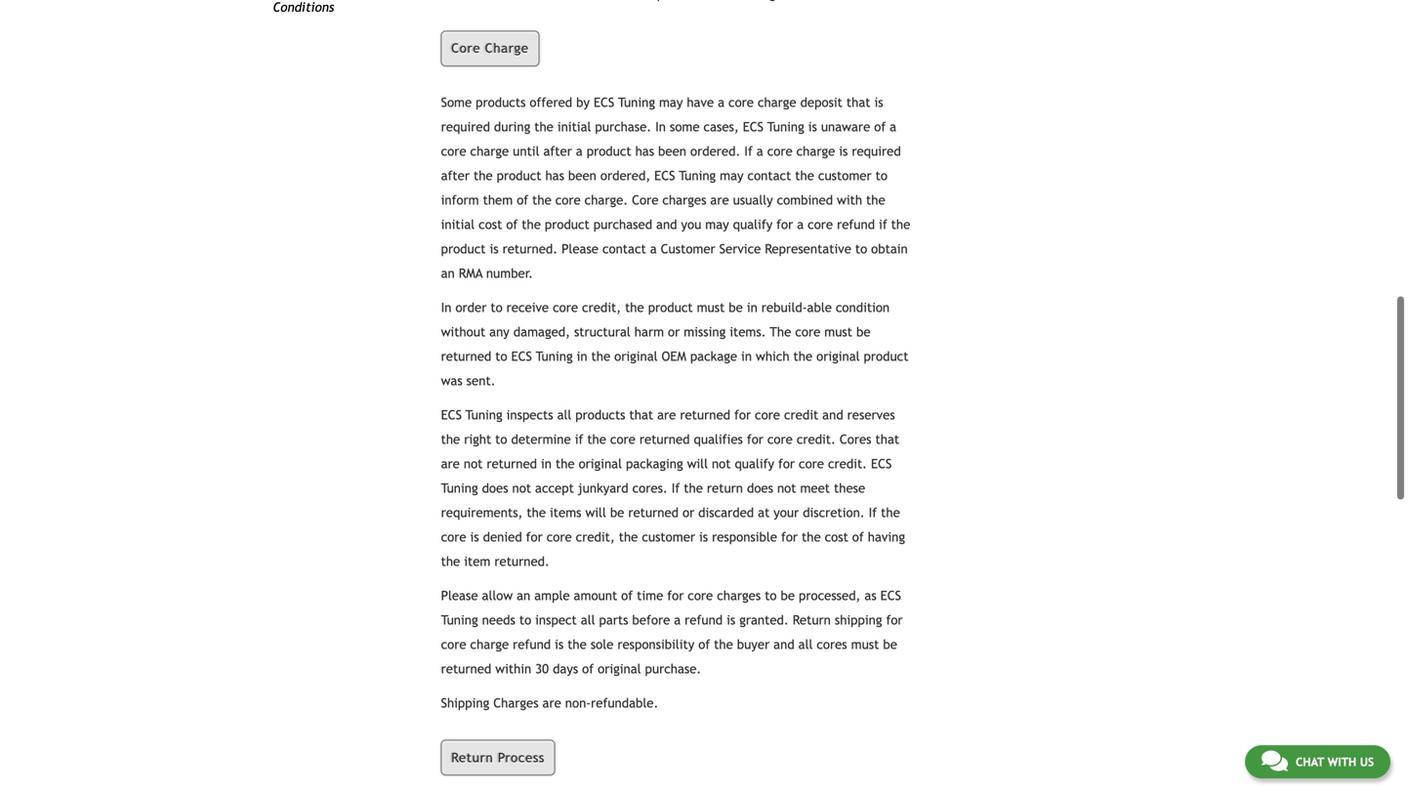 Task type: vqa. For each thing, say whether or not it's contained in the screenshot.
an to the right
yes



Task type: describe. For each thing, give the bounding box(es) containing it.
deposit
[[801, 95, 843, 110]]

with inside some products offered by ecs tuning may have a core charge deposit that is required during the initial purchase. in some cases, ecs tuning is unaware of a core charge until after a product has been ordered. if a core charge is required after the product has been ordered, ecs tuning may contact the customer to inform them of the core charge. core charges are usually combined with the initial cost of the product purchased and you may qualify for a core refund if the product is returned. please contact a customer service representative to obtain an rma number.
[[837, 193, 863, 208]]

shipping charges are non-refundable.
[[441, 696, 659, 711]]

be down condition
[[857, 325, 871, 340]]

usually
[[733, 193, 773, 208]]

0 horizontal spatial return
[[452, 750, 494, 765]]

a right unaware
[[890, 119, 897, 135]]

ordered.
[[691, 144, 741, 159]]

ecs down cores
[[871, 456, 892, 472]]

in inside in order to receive core credit, the product must be in rebuild-able condition without any damaged, structural harm or missing items. the core must be returned to ecs tuning in the original oem package in which the original product was sent.
[[441, 300, 452, 315]]

amount
[[574, 588, 618, 603]]

2 vertical spatial may
[[706, 217, 729, 232]]

qualifies
[[694, 432, 743, 447]]

for right denied
[[526, 530, 543, 545]]

of right days
[[582, 662, 594, 677]]

or inside in order to receive core credit, the product must be in rebuild-able condition without any damaged, structural harm or missing items. the core must be returned to ecs tuning in the original oem package in which the original product was sent.
[[668, 325, 680, 340]]

is down discarded
[[699, 530, 708, 545]]

core up representative
[[808, 217, 833, 232]]

an inside some products offered by ecs tuning may have a core charge deposit that is required during the initial purchase. in some cases, ecs tuning is unaware of a core charge until after a product has been ordered. if a core charge is required after the product has been ordered, ecs tuning may contact the customer to inform them of the core charge. core charges are usually combined with the initial cost of the product purchased and you may qualify for a core refund if the product is returned. please contact a customer service representative to obtain an rma number.
[[441, 266, 455, 281]]

at
[[758, 505, 770, 520]]

all inside the ecs tuning inspects all products that are returned for core credit and reserves the right to determine if the core returned qualifies for core credit. cores that are not returned in the original packaging will not qualify for core credit. ecs tuning does not accept junkyard cores. if the return does not meet these requirements, the items will be returned or discarded at your discretion. if the core is denied for core credit, the customer is responsible for the cost of having the item returned.
[[557, 408, 572, 423]]

be up 'items.'
[[729, 300, 743, 315]]

core down credit
[[768, 432, 793, 447]]

tuning down deposit at top
[[768, 119, 805, 135]]

accept
[[535, 481, 574, 496]]

comments image
[[1262, 749, 1288, 773]]

by
[[576, 95, 590, 110]]

order
[[456, 300, 487, 315]]

charge down during
[[470, 144, 509, 159]]

product down until
[[497, 168, 542, 183]]

is right deposit at top
[[875, 95, 884, 110]]

if inside some products offered by ecs tuning may have a core charge deposit that is required during the initial purchase. in some cases, ecs tuning is unaware of a core charge until after a product has been ordered. if a core charge is required after the product has been ordered, ecs tuning may contact the customer to inform them of the core charge. core charges are usually combined with the initial cost of the product purchased and you may qualify for a core refund if the product is returned. please contact a customer service representative to obtain an rma number.
[[745, 144, 753, 159]]

returned up packaging
[[640, 432, 690, 447]]

is down inspect
[[555, 637, 564, 652]]

cores
[[840, 432, 872, 447]]

return process
[[452, 750, 545, 765]]

oem
[[662, 349, 687, 364]]

harm
[[635, 325, 664, 340]]

junkyard
[[578, 481, 629, 496]]

product up the ordered,
[[587, 144, 632, 159]]

1 vertical spatial must
[[825, 325, 853, 340]]

receive
[[507, 300, 549, 315]]

purchase. inside some products offered by ecs tuning may have a core charge deposit that is required during the initial purchase. in some cases, ecs tuning is unaware of a core charge until after a product has been ordered. if a core charge is required after the product has been ordered, ecs tuning may contact the customer to inform them of the core charge. core charges are usually combined with the initial cost of the product purchased and you may qualify for a core refund if the product is returned. please contact a customer service representative to obtain an rma number.
[[595, 119, 652, 135]]

1 horizontal spatial with
[[1328, 755, 1357, 769]]

time
[[637, 588, 664, 603]]

before
[[632, 613, 670, 628]]

in down the structural
[[577, 349, 588, 364]]

core down able
[[795, 325, 821, 340]]

to down any
[[495, 349, 508, 364]]

returned up the qualifies
[[680, 408, 731, 423]]

until
[[513, 144, 540, 159]]

ecs right cases,
[[743, 119, 764, 135]]

a right have on the top
[[718, 95, 725, 110]]

product down charge. on the left of page
[[545, 217, 590, 232]]

your
[[774, 505, 799, 520]]

of down them
[[506, 217, 518, 232]]

package
[[690, 349, 738, 364]]

0 vertical spatial been
[[658, 144, 687, 159]]

determine
[[511, 432, 571, 447]]

please allow an ample amount of time for core charges to be processed, as ecs tuning needs to inspect all parts before a refund is granted. return shipping for core charge refund is the sole responsibility of the buyer and all cores must be returned within 30 days of original purchase.
[[441, 588, 903, 677]]

needs
[[482, 613, 516, 628]]

original inside the ecs tuning inspects all products that are returned for core credit and reserves the right to determine if the core returned qualifies for core credit. cores that are not returned in the original packaging will not qualify for core credit. ecs tuning does not accept junkyard cores. if the return does not meet these requirements, the items will be returned or discarded at your discretion. if the core is denied for core credit, the customer is responsible for the cost of having the item returned.
[[579, 456, 622, 472]]

able
[[807, 300, 832, 315]]

ecs right by
[[594, 95, 615, 110]]

cores.
[[633, 481, 668, 496]]

returned down "determine"
[[487, 456, 537, 472]]

is up number.
[[490, 241, 499, 257]]

charges inside some products offered by ecs tuning may have a core charge deposit that is required during the initial purchase. in some cases, ecs tuning is unaware of a core charge until after a product has been ordered. if a core charge is required after the product has been ordered, ecs tuning may contact the customer to inform them of the core charge. core charges are usually combined with the initial cost of the product purchased and you may qualify for a core refund if the product is returned. please contact a customer service representative to obtain an rma number.
[[663, 193, 707, 208]]

was
[[441, 373, 463, 388]]

1 vertical spatial after
[[441, 168, 470, 183]]

core right "time" on the bottom
[[688, 588, 713, 603]]

chat
[[1296, 755, 1325, 769]]

refundable.
[[591, 696, 659, 711]]

product up harm
[[648, 300, 693, 315]]

tuning inside please allow an ample amount of time for core charges to be processed, as ecs tuning needs to inspect all parts before a refund is granted. return shipping for core charge refund is the sole responsibility of the buyer and all cores must be returned within 30 days of original purchase.
[[441, 613, 478, 628]]

discretion.
[[803, 505, 865, 520]]

2 does from the left
[[747, 481, 774, 496]]

inspect
[[535, 613, 577, 628]]

representative
[[765, 241, 852, 257]]

during
[[494, 119, 531, 135]]

not up your
[[777, 481, 797, 496]]

packaging
[[626, 456, 683, 472]]

qualify inside some products offered by ecs tuning may have a core charge deposit that is required during the initial purchase. in some cases, ecs tuning is unaware of a core charge until after a product has been ordered. if a core charge is required after the product has been ordered, ecs tuning may contact the customer to inform them of the core charge. core charges are usually combined with the initial cost of the product purchased and you may qualify for a core refund if the product is returned. please contact a customer service representative to obtain an rma number.
[[733, 217, 773, 232]]

original down able
[[817, 349, 860, 364]]

service
[[720, 241, 761, 257]]

some
[[670, 119, 700, 135]]

is left granted.
[[727, 613, 736, 628]]

purchase. inside please allow an ample amount of time for core charges to be processed, as ecs tuning needs to inspect all parts before a refund is granted. return shipping for core charge refund is the sole responsibility of the buyer and all cores must be returned within 30 days of original purchase.
[[645, 662, 702, 677]]

parts
[[599, 613, 629, 628]]

1 vertical spatial all
[[581, 613, 595, 628]]

for right shipping on the bottom right of the page
[[886, 613, 903, 628]]

core up shipping
[[441, 637, 466, 652]]

core up cases,
[[729, 95, 754, 110]]

cores
[[817, 637, 848, 652]]

number.
[[486, 266, 533, 281]]

products inside some products offered by ecs tuning may have a core charge deposit that is required during the initial purchase. in some cases, ecs tuning is unaware of a core charge until after a product has been ordered. if a core charge is required after the product has been ordered, ecs tuning may contact the customer to inform them of the core charge. core charges are usually combined with the initial cost of the product purchased and you may qualify for a core refund if the product is returned. please contact a customer service representative to obtain an rma number.
[[476, 95, 526, 110]]

not left accept
[[512, 481, 531, 496]]

tuning right by
[[618, 95, 655, 110]]

product down condition
[[864, 349, 909, 364]]

for down your
[[781, 530, 798, 545]]

is down unaware
[[839, 144, 848, 159]]

0 horizontal spatial that
[[630, 408, 654, 423]]

ecs tuning inspects all products that are returned for core credit and reserves the right to determine if the core returned qualifies for core credit. cores that are not returned in the original packaging will not qualify for core credit. ecs tuning does not accept junkyard cores. if the return does not meet these requirements, the items will be returned or discarded at your discretion. if the core is denied for core credit, the customer is responsible for the cost of having the item returned.
[[441, 408, 905, 569]]

a right ordered.
[[757, 144, 764, 159]]

2 vertical spatial if
[[869, 505, 877, 520]]

returned. inside the ecs tuning inspects all products that are returned for core credit and reserves the right to determine if the core returned qualifies for core credit. cores that are not returned in the original packaging will not qualify for core credit. ecs tuning does not accept junkyard cores. if the return does not meet these requirements, the items will be returned or discarded at your discretion. if the core is denied for core credit, the customer is responsible for the cost of having the item returned.
[[495, 554, 550, 569]]

for up the qualifies
[[735, 408, 751, 423]]

please inside some products offered by ecs tuning may have a core charge deposit that is required during the initial purchase. in some cases, ecs tuning is unaware of a core charge until after a product has been ordered. if a core charge is required after the product has been ordered, ecs tuning may contact the customer to inform them of the core charge. core charges are usually combined with the initial cost of the product purchased and you may qualify for a core refund if the product is returned. please contact a customer service representative to obtain an rma number.
[[562, 241, 599, 257]]

inform
[[441, 193, 479, 208]]

tuning down ordered.
[[679, 168, 716, 183]]

offered
[[530, 95, 573, 110]]

that inside some products offered by ecs tuning may have a core charge deposit that is required during the initial purchase. in some cases, ecs tuning is unaware of a core charge until after a product has been ordered. if a core charge is required after the product has been ordered, ecs tuning may contact the customer to inform them of the core charge. core charges are usually combined with the initial cost of the product purchased and you may qualify for a core refund if the product is returned. please contact a customer service representative to obtain an rma number.
[[847, 95, 871, 110]]

ecs right the ordered,
[[655, 168, 675, 183]]

for right the qualifies
[[747, 432, 764, 447]]

a left customer
[[650, 241, 657, 257]]

charge left deposit at top
[[758, 95, 797, 110]]

is down deposit at top
[[809, 119, 817, 135]]

are up requirements, on the bottom left
[[441, 456, 460, 472]]

core up damaged,
[[553, 300, 578, 315]]

1 vertical spatial required
[[852, 144, 901, 159]]

shipping
[[441, 696, 490, 711]]

in inside the ecs tuning inspects all products that are returned for core credit and reserves the right to determine if the core returned qualifies for core credit. cores that are not returned in the original packaging will not qualify for core credit. ecs tuning does not accept junkyard cores. if the return does not meet these requirements, the items will be returned or discarded at your discretion. if the core is denied for core credit, the customer is responsible for the cost of having the item returned.
[[541, 456, 552, 472]]

to up obtain
[[876, 168, 888, 183]]

not down right
[[464, 456, 483, 472]]

if inside the ecs tuning inspects all products that are returned for core credit and reserves the right to determine if the core returned qualifies for core credit. cores that are not returned in the original packaging will not qualify for core credit. ecs tuning does not accept junkyard cores. if the return does not meet these requirements, the items will be returned or discarded at your discretion. if the core is denied for core credit, the customer is responsible for the cost of having the item returned.
[[575, 432, 583, 447]]

to left obtain
[[856, 241, 868, 257]]

core left charge. on the left of page
[[556, 193, 581, 208]]

0 vertical spatial may
[[659, 95, 683, 110]]

1 does from the left
[[482, 481, 508, 496]]

item
[[464, 554, 491, 569]]

not down the qualifies
[[712, 456, 731, 472]]

of left "time" on the bottom
[[621, 588, 633, 603]]

chat with us
[[1296, 755, 1374, 769]]

having
[[868, 530, 905, 545]]

an inside please allow an ample amount of time for core charges to be processed, as ecs tuning needs to inspect all parts before a refund is granted. return shipping for core charge refund is the sole responsibility of the buyer and all cores must be returned within 30 days of original purchase.
[[517, 588, 531, 603]]

0 horizontal spatial been
[[568, 168, 597, 183]]

the
[[770, 325, 792, 340]]

are up packaging
[[657, 408, 676, 423]]

rma
[[459, 266, 483, 281]]

for up your
[[778, 456, 795, 472]]

of right unaware
[[874, 119, 886, 135]]

non-
[[565, 696, 591, 711]]

returned down cores.
[[628, 505, 679, 520]]

be up granted.
[[781, 588, 795, 603]]

within
[[495, 662, 532, 677]]

1 horizontal spatial refund
[[685, 613, 723, 628]]

items
[[550, 505, 582, 520]]

must inside please allow an ample amount of time for core charges to be processed, as ecs tuning needs to inspect all parts before a refund is granted. return shipping for core charge refund is the sole responsibility of the buyer and all cores must be returned within 30 days of original purchase.
[[851, 637, 879, 652]]

damaged,
[[514, 325, 570, 340]]

customer inside some products offered by ecs tuning may have a core charge deposit that is required during the initial purchase. in some cases, ecs tuning is unaware of a core charge until after a product has been ordered. if a core charge is required after the product has been ordered, ecs tuning may contact the customer to inform them of the core charge. core charges are usually combined with the initial cost of the product purchased and you may qualify for a core refund if the product is returned. please contact a customer service representative to obtain an rma number.
[[818, 168, 872, 183]]

to up granted.
[[765, 588, 777, 603]]

credit, inside the ecs tuning inspects all products that are returned for core credit and reserves the right to determine if the core returned qualifies for core credit. cores that are not returned in the original packaging will not qualify for core credit. ecs tuning does not accept junkyard cores. if the return does not meet these requirements, the items will be returned or discarded at your discretion. if the core is denied for core credit, the customer is responsible for the cost of having the item returned.
[[576, 530, 615, 545]]

process
[[498, 750, 545, 765]]

structural
[[574, 325, 631, 340]]

a down by
[[576, 144, 583, 159]]

1 vertical spatial if
[[672, 481, 680, 496]]

us
[[1360, 755, 1374, 769]]

for right "time" on the bottom
[[667, 588, 684, 603]]

unaware
[[821, 119, 871, 135]]

are left non-
[[543, 696, 561, 711]]

sent.
[[467, 373, 496, 388]]

inspects
[[507, 408, 553, 423]]

in down 'items.'
[[741, 349, 752, 364]]

30
[[536, 662, 549, 677]]

1 horizontal spatial after
[[544, 144, 572, 159]]

core charge
[[452, 41, 529, 56]]

core up item
[[441, 530, 466, 545]]

returned inside in order to receive core credit, the product must be in rebuild-able condition without any damaged, structural harm or missing items. the core must be returned to ecs tuning in the original oem package in which the original product was sent.
[[441, 349, 492, 364]]

purchased
[[594, 217, 653, 232]]

items.
[[730, 325, 766, 340]]

as
[[865, 588, 877, 603]]

ample
[[535, 588, 570, 603]]

condition
[[836, 300, 890, 315]]



Task type: locate. For each thing, give the bounding box(es) containing it.
initial
[[558, 119, 591, 135], [441, 217, 475, 232]]

0 horizontal spatial cost
[[479, 217, 502, 232]]

all
[[557, 408, 572, 423], [581, 613, 595, 628], [799, 637, 813, 652]]

be right cores
[[883, 637, 898, 652]]

all up "determine"
[[557, 408, 572, 423]]

of left having
[[853, 530, 864, 545]]

please left allow
[[441, 588, 478, 603]]

1 vertical spatial credit,
[[576, 530, 615, 545]]

does
[[482, 481, 508, 496], [747, 481, 774, 496]]

and right credit
[[823, 408, 844, 423]]

responsible
[[712, 530, 778, 545]]

0 vertical spatial credit.
[[797, 432, 836, 447]]

tuning up requirements, on the bottom left
[[441, 481, 478, 496]]

has
[[635, 144, 655, 159], [546, 168, 565, 183]]

contact up "usually"
[[748, 168, 792, 183]]

1 vertical spatial has
[[546, 168, 565, 183]]

days
[[553, 662, 578, 677]]

1 horizontal spatial return
[[793, 613, 831, 628]]

buyer
[[737, 637, 770, 652]]

qualify
[[733, 217, 773, 232], [735, 456, 775, 472]]

1 vertical spatial please
[[441, 588, 478, 603]]

ecs right as
[[881, 588, 902, 603]]

an
[[441, 266, 455, 281], [517, 588, 531, 603]]

1 horizontal spatial all
[[581, 613, 595, 628]]

returned inside please allow an ample amount of time for core charges to be processed, as ecs tuning needs to inspect all parts before a refund is granted. return shipping for core charge refund is the sole responsibility of the buyer and all cores must be returned within 30 days of original purchase.
[[441, 662, 492, 677]]

0 vertical spatial and
[[656, 217, 677, 232]]

will
[[687, 456, 708, 472], [586, 505, 606, 520]]

all down "amount"
[[581, 613, 595, 628]]

0 horizontal spatial customer
[[642, 530, 696, 545]]

refund inside some products offered by ecs tuning may have a core charge deposit that is required during the initial purchase. in some cases, ecs tuning is unaware of a core charge until after a product has been ordered. if a core charge is required after the product has been ordered, ecs tuning may contact the customer to inform them of the core charge. core charges are usually combined with the initial cost of the product purchased and you may qualify for a core refund if the product is returned. please contact a customer service representative to obtain an rma number.
[[837, 217, 875, 232]]

not
[[464, 456, 483, 472], [712, 456, 731, 472], [512, 481, 531, 496], [777, 481, 797, 496]]

charges inside please allow an ample amount of time for core charges to be processed, as ecs tuning needs to inspect all parts before a refund is granted. return shipping for core charge refund is the sole responsibility of the buyer and all cores must be returned within 30 days of original purchase.
[[717, 588, 761, 603]]

are left "usually"
[[711, 193, 729, 208]]

1 horizontal spatial required
[[852, 144, 901, 159]]

or up oem
[[668, 325, 680, 340]]

core up packaging
[[610, 432, 636, 447]]

1 horizontal spatial will
[[687, 456, 708, 472]]

1 vertical spatial if
[[575, 432, 583, 447]]

if right cores.
[[672, 481, 680, 496]]

of inside the ecs tuning inspects all products that are returned for core credit and reserves the right to determine if the core returned qualifies for core credit. cores that are not returned in the original packaging will not qualify for core credit. ecs tuning does not accept junkyard cores. if the return does not meet these requirements, the items will be returned or discarded at your discretion. if the core is denied for core credit, the customer is responsible for the cost of having the item returned.
[[853, 530, 864, 545]]

0 horizontal spatial please
[[441, 588, 478, 603]]

refund up 30
[[513, 637, 551, 652]]

0 horizontal spatial charges
[[663, 193, 707, 208]]

are inside some products offered by ecs tuning may have a core charge deposit that is required during the initial purchase. in some cases, ecs tuning is unaware of a core charge until after a product has been ordered. if a core charge is required after the product has been ordered, ecs tuning may contact the customer to inform them of the core charge. core charges are usually combined with the initial cost of the product purchased and you may qualify for a core refund if the product is returned. please contact a customer service representative to obtain an rma number.
[[711, 193, 729, 208]]

0 vertical spatial refund
[[837, 217, 875, 232]]

original down harm
[[615, 349, 658, 364]]

been down the some
[[658, 144, 687, 159]]

1 vertical spatial or
[[683, 505, 695, 520]]

0 horizontal spatial does
[[482, 481, 508, 496]]

initial down inform
[[441, 217, 475, 232]]

cost inside the ecs tuning inspects all products that are returned for core credit and reserves the right to determine if the core returned qualifies for core credit. cores that are not returned in the original packaging will not qualify for core credit. ecs tuning does not accept junkyard cores. if the return does not meet these requirements, the items will be returned or discarded at your discretion. if the core is denied for core credit, the customer is responsible for the cost of having the item returned.
[[825, 530, 849, 545]]

and inside please allow an ample amount of time for core charges to be processed, as ecs tuning needs to inspect all parts before a refund is granted. return shipping for core charge refund is the sole responsibility of the buyer and all cores must be returned within 30 days of original purchase.
[[774, 637, 795, 652]]

2 horizontal spatial that
[[876, 432, 900, 447]]

return
[[793, 613, 831, 628], [452, 750, 494, 765]]

1 horizontal spatial please
[[562, 241, 599, 257]]

core left charge
[[452, 41, 481, 56]]

0 horizontal spatial an
[[441, 266, 455, 281]]

0 horizontal spatial after
[[441, 168, 470, 183]]

if inside some products offered by ecs tuning may have a core charge deposit that is required during the initial purchase. in some cases, ecs tuning is unaware of a core charge until after a product has been ordered. if a core charge is required after the product has been ordered, ecs tuning may contact the customer to inform them of the core charge. core charges are usually combined with the initial cost of the product purchased and you may qualify for a core refund if the product is returned. please contact a customer service representative to obtain an rma number.
[[879, 217, 888, 232]]

these
[[834, 481, 866, 496]]

1 vertical spatial cost
[[825, 530, 849, 545]]

0 vertical spatial credit,
[[582, 300, 621, 315]]

charge
[[758, 95, 797, 110], [470, 144, 509, 159], [797, 144, 835, 159], [470, 637, 509, 652]]

1 vertical spatial initial
[[441, 217, 475, 232]]

1 horizontal spatial has
[[635, 144, 655, 159]]

1 vertical spatial return
[[452, 750, 494, 765]]

does up requirements, on the bottom left
[[482, 481, 508, 496]]

0 vertical spatial initial
[[558, 119, 591, 135]]

0 horizontal spatial if
[[575, 432, 583, 447]]

0 vertical spatial purchase.
[[595, 119, 652, 135]]

0 vertical spatial must
[[697, 300, 725, 315]]

2 vertical spatial refund
[[513, 637, 551, 652]]

core left credit
[[755, 408, 780, 423]]

if up having
[[869, 505, 877, 520]]

products inside the ecs tuning inspects all products that are returned for core credit and reserves the right to determine if the core returned qualifies for core credit. cores that are not returned in the original packaging will not qualify for core credit. ecs tuning does not accept junkyard cores. if the return does not meet these requirements, the items will be returned or discarded at your discretion. if the core is denied for core credit, the customer is responsible for the cost of having the item returned.
[[576, 408, 626, 423]]

charge down unaware
[[797, 144, 835, 159]]

2 vertical spatial all
[[799, 637, 813, 652]]

some
[[441, 95, 472, 110]]

will down junkyard on the left of page
[[586, 505, 606, 520]]

responsibility
[[618, 637, 695, 652]]

core down items
[[547, 530, 572, 545]]

any
[[490, 325, 510, 340]]

without
[[441, 325, 486, 340]]

credit, down items
[[576, 530, 615, 545]]

reserves
[[848, 408, 895, 423]]

may down ordered.
[[720, 168, 744, 183]]

0 vertical spatial required
[[441, 119, 490, 135]]

customer down cores.
[[642, 530, 696, 545]]

charge
[[485, 41, 529, 56]]

1 horizontal spatial cost
[[825, 530, 849, 545]]

1 vertical spatial refund
[[685, 613, 723, 628]]

customer inside the ecs tuning inspects all products that are returned for core credit and reserves the right to determine if the core returned qualifies for core credit. cores that are not returned in the original packaging will not qualify for core credit. ecs tuning does not accept junkyard cores. if the return does not meet these requirements, the items will be returned or discarded at your discretion. if the core is denied for core credit, the customer is responsible for the cost of having the item returned.
[[642, 530, 696, 545]]

that
[[847, 95, 871, 110], [630, 408, 654, 423], [876, 432, 900, 447]]

in down "determine"
[[541, 456, 552, 472]]

which
[[756, 349, 790, 364]]

right
[[464, 432, 492, 447]]

core inside some products offered by ecs tuning may have a core charge deposit that is required during the initial purchase. in some cases, ecs tuning is unaware of a core charge until after a product has been ordered. if a core charge is required after the product has been ordered, ecs tuning may contact the customer to inform them of the core charge. core charges are usually combined with the initial cost of the product purchased and you may qualify for a core refund if the product is returned. please contact a customer service representative to obtain an rma number.
[[632, 193, 659, 208]]

missing
[[684, 325, 726, 340]]

to right 'needs'
[[520, 613, 532, 628]]

denied
[[483, 530, 522, 545]]

in up 'items.'
[[747, 300, 758, 315]]

may
[[659, 95, 683, 110], [720, 168, 744, 183], [706, 217, 729, 232]]

them
[[483, 193, 513, 208]]

to right right
[[495, 432, 507, 447]]

granted.
[[740, 613, 789, 628]]

please down purchased
[[562, 241, 599, 257]]

2 vertical spatial and
[[774, 637, 795, 652]]

1 vertical spatial charges
[[717, 588, 761, 603]]

have
[[687, 95, 714, 110]]

to
[[876, 168, 888, 183], [856, 241, 868, 257], [491, 300, 503, 315], [495, 349, 508, 364], [495, 432, 507, 447], [765, 588, 777, 603], [520, 613, 532, 628]]

1 vertical spatial contact
[[603, 241, 646, 257]]

refund up obtain
[[837, 217, 875, 232]]

original inside please allow an ample amount of time for core charges to be processed, as ecs tuning needs to inspect all parts before a refund is granted. return shipping for core charge refund is the sole responsibility of the buyer and all cores must be returned within 30 days of original purchase.
[[598, 662, 641, 677]]

a inside please allow an ample amount of time for core charges to be processed, as ecs tuning needs to inspect all parts before a refund is granted. return shipping for core charge refund is the sole responsibility of the buyer and all cores must be returned within 30 days of original purchase.
[[674, 613, 681, 628]]

0 horizontal spatial initial
[[441, 217, 475, 232]]

purchase. down responsibility
[[645, 662, 702, 677]]

product
[[587, 144, 632, 159], [497, 168, 542, 183], [545, 217, 590, 232], [441, 241, 486, 257], [648, 300, 693, 315], [864, 349, 909, 364]]

0 vertical spatial if
[[745, 144, 753, 159]]

be inside the ecs tuning inspects all products that are returned for core credit and reserves the right to determine if the core returned qualifies for core credit. cores that are not returned in the original packaging will not qualify for core credit. ecs tuning does not accept junkyard cores. if the return does not meet these requirements, the items will be returned or discarded at your discretion. if the core is denied for core credit, the customer is responsible for the cost of having the item returned.
[[610, 505, 625, 520]]

0 horizontal spatial with
[[837, 193, 863, 208]]

0 vertical spatial contact
[[748, 168, 792, 183]]

is
[[875, 95, 884, 110], [809, 119, 817, 135], [839, 144, 848, 159], [490, 241, 499, 257], [470, 530, 479, 545], [699, 530, 708, 545], [727, 613, 736, 628], [555, 637, 564, 652]]

to up any
[[491, 300, 503, 315]]

0 horizontal spatial and
[[656, 217, 677, 232]]

and
[[656, 217, 677, 232], [823, 408, 844, 423], [774, 637, 795, 652]]

1 vertical spatial returned.
[[495, 554, 550, 569]]

ecs inside in order to receive core credit, the product must be in rebuild-able condition without any damaged, structural harm or missing items. the core must be returned to ecs tuning in the original oem package in which the original product was sent.
[[511, 349, 532, 364]]

core
[[729, 95, 754, 110], [441, 144, 466, 159], [767, 144, 793, 159], [556, 193, 581, 208], [808, 217, 833, 232], [553, 300, 578, 315], [795, 325, 821, 340], [755, 408, 780, 423], [610, 432, 636, 447], [768, 432, 793, 447], [799, 456, 824, 472], [441, 530, 466, 545], [547, 530, 572, 545], [688, 588, 713, 603], [441, 637, 466, 652]]

return left process
[[452, 750, 494, 765]]

returned. inside some products offered by ecs tuning may have a core charge deposit that is required during the initial purchase. in some cases, ecs tuning is unaware of a core charge until after a product has been ordered. if a core charge is required after the product has been ordered, ecs tuning may contact the customer to inform them of the core charge. core charges are usually combined with the initial cost of the product purchased and you may qualify for a core refund if the product is returned. please contact a customer service representative to obtain an rma number.
[[503, 241, 558, 257]]

0 horizontal spatial in
[[441, 300, 452, 315]]

and right buyer
[[774, 637, 795, 652]]

0 vertical spatial has
[[635, 144, 655, 159]]

tuning inside in order to receive core credit, the product must be in rebuild-able condition without any damaged, structural harm or missing items. the core must be returned to ecs tuning in the original oem package in which the original product was sent.
[[536, 349, 573, 364]]

are
[[711, 193, 729, 208], [657, 408, 676, 423], [441, 456, 460, 472], [543, 696, 561, 711]]

charge inside please allow an ample amount of time for core charges to be processed, as ecs tuning needs to inspect all parts before a refund is granted. return shipping for core charge refund is the sole responsibility of the buyer and all cores must be returned within 30 days of original purchase.
[[470, 637, 509, 652]]

0 horizontal spatial products
[[476, 95, 526, 110]]

tuning down damaged,
[[536, 349, 573, 364]]

charges up you
[[663, 193, 707, 208]]

chat with us link
[[1245, 745, 1391, 779]]

0 vertical spatial all
[[557, 408, 572, 423]]

ecs down was
[[441, 408, 462, 423]]

with
[[837, 193, 863, 208], [1328, 755, 1357, 769]]

1 horizontal spatial that
[[847, 95, 871, 110]]

in inside some products offered by ecs tuning may have a core charge deposit that is required during the initial purchase. in some cases, ecs tuning is unaware of a core charge until after a product has been ordered. if a core charge is required after the product has been ordered, ecs tuning may contact the customer to inform them of the core charge. core charges are usually combined with the initial cost of the product purchased and you may qualify for a core refund if the product is returned. please contact a customer service representative to obtain an rma number.
[[656, 119, 666, 135]]

0 vertical spatial qualify
[[733, 217, 773, 232]]

0 horizontal spatial all
[[557, 408, 572, 423]]

credit, inside in order to receive core credit, the product must be in rebuild-able condition without any damaged, structural harm or missing items. the core must be returned to ecs tuning in the original oem package in which the original product was sent.
[[582, 300, 621, 315]]

if right ordered.
[[745, 144, 753, 159]]

0 vertical spatial in
[[656, 119, 666, 135]]

charge.
[[585, 193, 628, 208]]

0 vertical spatial core
[[452, 41, 481, 56]]

some products offered by ecs tuning may have a core charge deposit that is required during the initial purchase. in some cases, ecs tuning is unaware of a core charge until after a product has been ordered. if a core charge is required after the product has been ordered, ecs tuning may contact the customer to inform them of the core charge. core charges are usually combined with the initial cost of the product purchased and you may qualify for a core refund if the product is returned. please contact a customer service representative to obtain an rma number.
[[441, 95, 911, 281]]

0 vertical spatial products
[[476, 95, 526, 110]]

returned. down denied
[[495, 554, 550, 569]]

purchase. up the ordered,
[[595, 119, 652, 135]]

that up packaging
[[630, 408, 654, 423]]

1 horizontal spatial initial
[[558, 119, 591, 135]]

0 vertical spatial that
[[847, 95, 871, 110]]

2 vertical spatial must
[[851, 637, 879, 652]]

1 vertical spatial core
[[632, 193, 659, 208]]

1 horizontal spatial contact
[[748, 168, 792, 183]]

1 horizontal spatial or
[[683, 505, 695, 520]]

will down the qualifies
[[687, 456, 708, 472]]

an right allow
[[517, 588, 531, 603]]

returned. up number.
[[503, 241, 558, 257]]

0 horizontal spatial has
[[546, 168, 565, 183]]

if right "determine"
[[575, 432, 583, 447]]

requirements,
[[441, 505, 523, 520]]

credit. up these
[[828, 456, 867, 472]]

in
[[747, 300, 758, 315], [577, 349, 588, 364], [741, 349, 752, 364], [541, 456, 552, 472]]

returned.
[[503, 241, 558, 257], [495, 554, 550, 569]]

contact
[[748, 168, 792, 183], [603, 241, 646, 257]]

processed,
[[799, 588, 861, 603]]

products
[[476, 95, 526, 110], [576, 408, 626, 423]]

return
[[707, 481, 743, 496]]

return inside please allow an ample amount of time for core charges to be processed, as ecs tuning needs to inspect all parts before a refund is granted. return shipping for core charge refund is the sole responsibility of the buyer and all cores must be returned within 30 days of original purchase.
[[793, 613, 831, 628]]

credit
[[784, 408, 819, 423]]

1 vertical spatial that
[[630, 408, 654, 423]]

to inside the ecs tuning inspects all products that are returned for core credit and reserves the right to determine if the core returned qualifies for core credit. cores that are not returned in the original packaging will not qualify for core credit. ecs tuning does not accept junkyard cores. if the return does not meet these requirements, the items will be returned or discarded at your discretion. if the core is denied for core credit, the customer is responsible for the cost of having the item returned.
[[495, 432, 507, 447]]

charges
[[493, 696, 539, 711]]

after right until
[[544, 144, 572, 159]]

original
[[615, 349, 658, 364], [817, 349, 860, 364], [579, 456, 622, 472], [598, 662, 641, 677]]

of right them
[[517, 193, 529, 208]]

core down some
[[441, 144, 466, 159]]

is up item
[[470, 530, 479, 545]]

of right responsibility
[[699, 637, 710, 652]]

product up rma
[[441, 241, 486, 257]]

1 vertical spatial will
[[586, 505, 606, 520]]

allow
[[482, 588, 513, 603]]

core up meet
[[799, 456, 824, 472]]

qualify inside the ecs tuning inspects all products that are returned for core credit and reserves the right to determine if the core returned qualifies for core credit. cores that are not returned in the original packaging will not qualify for core credit. ecs tuning does not accept junkyard cores. if the return does not meet these requirements, the items will be returned or discarded at your discretion. if the core is denied for core credit, the customer is responsible for the cost of having the item returned.
[[735, 456, 775, 472]]

or inside the ecs tuning inspects all products that are returned for core credit and reserves the right to determine if the core returned qualifies for core credit. cores that are not returned in the original packaging will not qualify for core credit. ecs tuning does not accept junkyard cores. if the return does not meet these requirements, the items will be returned or discarded at your discretion. if the core is denied for core credit, the customer is responsible for the cost of having the item returned.
[[683, 505, 695, 520]]

1 horizontal spatial does
[[747, 481, 774, 496]]

shipping
[[835, 613, 883, 628]]

1 vertical spatial been
[[568, 168, 597, 183]]

core down the ordered,
[[632, 193, 659, 208]]

core
[[452, 41, 481, 56], [632, 193, 659, 208]]

obtain
[[871, 241, 908, 257]]

credit.
[[797, 432, 836, 447], [828, 456, 867, 472]]

in left order
[[441, 300, 452, 315]]

if up obtain
[[879, 217, 888, 232]]

0 vertical spatial cost
[[479, 217, 502, 232]]

0 vertical spatial after
[[544, 144, 572, 159]]

2 horizontal spatial if
[[869, 505, 877, 520]]

cases,
[[704, 119, 739, 135]]

1 vertical spatial may
[[720, 168, 744, 183]]

combined
[[777, 193, 833, 208]]

and inside some products offered by ecs tuning may have a core charge deposit that is required during the initial purchase. in some cases, ecs tuning is unaware of a core charge until after a product has been ordered. if a core charge is required after the product has been ordered, ecs tuning may contact the customer to inform them of the core charge. core charges are usually combined with the initial cost of the product purchased and you may qualify for a core refund if the product is returned. please contact a customer service representative to obtain an rma number.
[[656, 217, 677, 232]]

1 horizontal spatial products
[[576, 408, 626, 423]]

charges up granted.
[[717, 588, 761, 603]]

and inside the ecs tuning inspects all products that are returned for core credit and reserves the right to determine if the core returned qualifies for core credit. cores that are not returned in the original packaging will not qualify for core credit. ecs tuning does not accept junkyard cores. if the return does not meet these requirements, the items will be returned or discarded at your discretion. if the core is denied for core credit, the customer is responsible for the cost of having the item returned.
[[823, 408, 844, 423]]

1 horizontal spatial been
[[658, 144, 687, 159]]

0 vertical spatial will
[[687, 456, 708, 472]]

ecs inside please allow an ample amount of time for core charges to be processed, as ecs tuning needs to inspect all parts before a refund is granted. return shipping for core charge refund is the sole responsibility of the buyer and all cores must be returned within 30 days of original purchase.
[[881, 588, 902, 603]]

customer
[[661, 241, 716, 257]]

tuning up right
[[466, 408, 503, 423]]

1 vertical spatial an
[[517, 588, 531, 603]]

2 horizontal spatial all
[[799, 637, 813, 652]]

0 horizontal spatial or
[[668, 325, 680, 340]]

with left us
[[1328, 755, 1357, 769]]

products up during
[[476, 95, 526, 110]]

charges
[[663, 193, 707, 208], [717, 588, 761, 603]]

please inside please allow an ample amount of time for core charges to be processed, as ecs tuning needs to inspect all parts before a refund is granted. return shipping for core charge refund is the sole responsibility of the buyer and all cores must be returned within 30 days of original purchase.
[[441, 588, 478, 603]]

if
[[879, 217, 888, 232], [575, 432, 583, 447]]

be down junkyard on the left of page
[[610, 505, 625, 520]]

1 horizontal spatial in
[[656, 119, 666, 135]]

for inside some products offered by ecs tuning may have a core charge deposit that is required during the initial purchase. in some cases, ecs tuning is unaware of a core charge until after a product has been ordered. if a core charge is required after the product has been ordered, ecs tuning may contact the customer to inform them of the core charge. core charges are usually combined with the initial cost of the product purchased and you may qualify for a core refund if the product is returned. please contact a customer service representative to obtain an rma number.
[[777, 217, 793, 232]]

1 vertical spatial products
[[576, 408, 626, 423]]

1 horizontal spatial an
[[517, 588, 531, 603]]

0 horizontal spatial refund
[[513, 637, 551, 652]]

1 horizontal spatial and
[[774, 637, 795, 652]]

0 vertical spatial or
[[668, 325, 680, 340]]

a down combined
[[797, 217, 804, 232]]

you
[[681, 217, 702, 232]]

1 horizontal spatial charges
[[717, 588, 761, 603]]

0 vertical spatial returned.
[[503, 241, 558, 257]]

core up combined
[[767, 144, 793, 159]]

1 vertical spatial credit.
[[828, 456, 867, 472]]

sole
[[591, 637, 614, 652]]

0 horizontal spatial core
[[452, 41, 481, 56]]

cost down discretion.
[[825, 530, 849, 545]]

if
[[745, 144, 753, 159], [672, 481, 680, 496], [869, 505, 877, 520]]

cost inside some products offered by ecs tuning may have a core charge deposit that is required during the initial purchase. in some cases, ecs tuning is unaware of a core charge until after a product has been ordered. if a core charge is required after the product has been ordered, ecs tuning may contact the customer to inform them of the core charge. core charges are usually combined with the initial cost of the product purchased and you may qualify for a core refund if the product is returned. please contact a customer service representative to obtain an rma number.
[[479, 217, 502, 232]]

been up charge. on the left of page
[[568, 168, 597, 183]]

0 vertical spatial if
[[879, 217, 888, 232]]

discarded
[[699, 505, 754, 520]]

meet
[[800, 481, 830, 496]]

0 horizontal spatial contact
[[603, 241, 646, 257]]

ordered,
[[601, 168, 651, 183]]

1 vertical spatial and
[[823, 408, 844, 423]]

rebuild-
[[762, 300, 807, 315]]

1 vertical spatial purchase.
[[645, 662, 702, 677]]

please
[[562, 241, 599, 257], [441, 588, 478, 603]]

1 vertical spatial qualify
[[735, 456, 775, 472]]

1 horizontal spatial customer
[[818, 168, 872, 183]]



